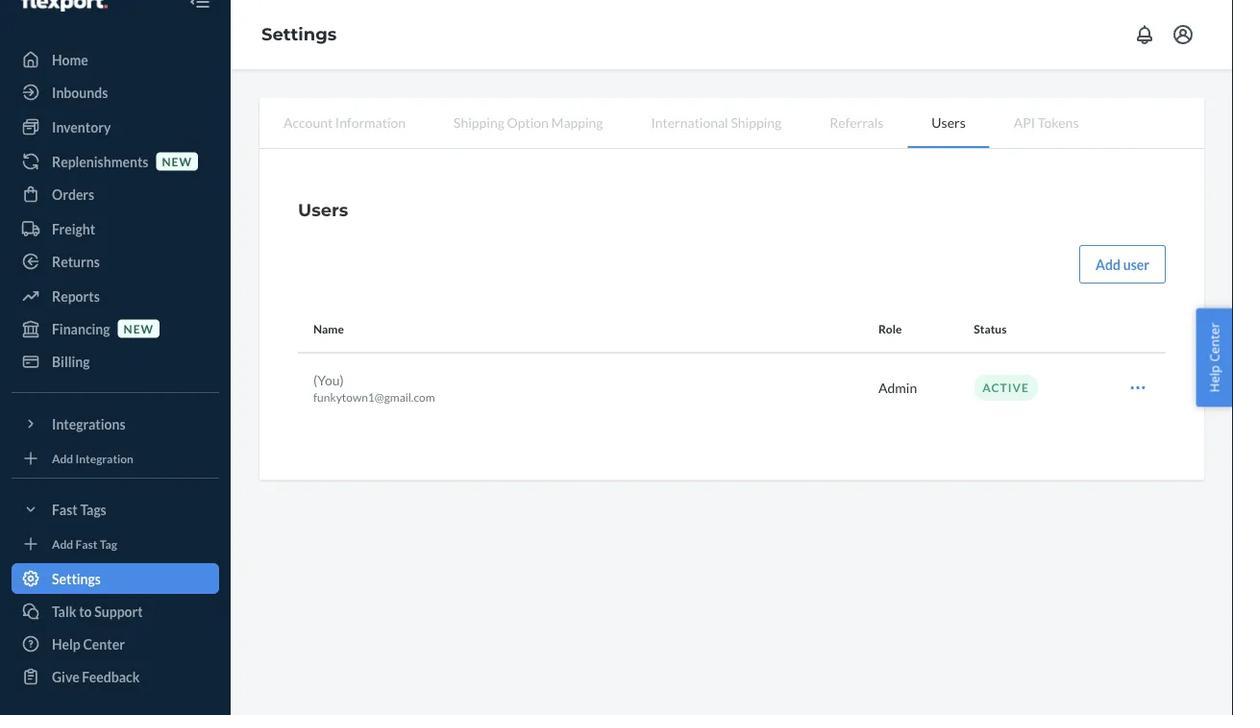 Task type: describe. For each thing, give the bounding box(es) containing it.
status
[[974, 322, 1007, 336]]

international shipping
[[651, 114, 782, 130]]

account
[[284, 114, 333, 130]]

returns link
[[12, 246, 219, 277]]

1 vertical spatial settings link
[[12, 564, 219, 594]]

international shipping tab
[[627, 98, 806, 146]]

new for replenishments
[[162, 154, 192, 168]]

1 vertical spatial fast
[[76, 537, 98, 551]]

information
[[335, 114, 406, 130]]

integrations button
[[12, 409, 219, 439]]

add fast tag link
[[12, 533, 219, 556]]

user
[[1124, 256, 1150, 273]]

(you) funkytown1@gmail.com
[[313, 372, 435, 404]]

freight link
[[12, 213, 219, 244]]

flexport logo image
[[21, 0, 108, 12]]

1 shipping from the left
[[454, 114, 505, 130]]

talk
[[52, 603, 76, 620]]

orders link
[[12, 179, 219, 210]]

admin
[[879, 380, 918, 396]]

active
[[983, 381, 1030, 395]]

open user actions image
[[1129, 378, 1148, 398]]

tag
[[100, 537, 117, 551]]

center inside button
[[1206, 323, 1224, 362]]

add fast tag
[[52, 537, 117, 551]]

reports link
[[12, 281, 219, 312]]

integrations
[[52, 416, 126, 432]]

fast inside dropdown button
[[52, 501, 78, 518]]

help center link
[[12, 629, 219, 660]]

option
[[507, 114, 549, 130]]

help center inside help center button
[[1206, 323, 1224, 393]]

1 vertical spatial users
[[298, 199, 349, 220]]

help center button
[[1197, 308, 1234, 407]]

0 vertical spatial settings
[[262, 24, 337, 45]]

open notifications image
[[1134, 23, 1157, 46]]

to
[[79, 603, 92, 620]]

add integration
[[52, 451, 134, 465]]

(you)
[[313, 372, 344, 388]]

billing link
[[12, 346, 219, 377]]

inventory
[[52, 119, 111, 135]]

api tokens tab
[[990, 98, 1103, 146]]

inventory link
[[12, 112, 219, 142]]

tab list containing account information
[[260, 98, 1205, 149]]

give
[[52, 669, 79, 685]]

fast tags button
[[12, 494, 219, 525]]

new for financing
[[124, 322, 154, 336]]



Task type: locate. For each thing, give the bounding box(es) containing it.
0 horizontal spatial users
[[298, 199, 349, 220]]

0 horizontal spatial shipping
[[454, 114, 505, 130]]

mapping
[[551, 114, 603, 130]]

returns
[[52, 253, 100, 270]]

freight
[[52, 221, 95, 237]]

add for add integration
[[52, 451, 73, 465]]

inbounds
[[52, 84, 108, 100]]

fast left tags on the bottom left
[[52, 501, 78, 518]]

billing
[[52, 353, 90, 370]]

add user button
[[1080, 245, 1166, 284]]

1 horizontal spatial shipping
[[731, 114, 782, 130]]

0 horizontal spatial center
[[83, 636, 125, 652]]

feedback
[[82, 669, 140, 685]]

orders
[[52, 186, 94, 202]]

0 vertical spatial add
[[1096, 256, 1121, 273]]

add for add user
[[1096, 256, 1121, 273]]

shipping left 'option'
[[454, 114, 505, 130]]

account information tab
[[260, 98, 430, 146]]

1 horizontal spatial settings link
[[262, 24, 337, 45]]

center
[[1206, 323, 1224, 362], [83, 636, 125, 652]]

0 horizontal spatial settings link
[[12, 564, 219, 594]]

support
[[94, 603, 143, 620]]

role
[[879, 322, 902, 336]]

tags
[[80, 501, 106, 518]]

shipping
[[454, 114, 505, 130], [731, 114, 782, 130]]

add left integration
[[52, 451, 73, 465]]

give feedback
[[52, 669, 140, 685]]

financing
[[52, 321, 110, 337]]

tab list
[[260, 98, 1205, 149]]

fast
[[52, 501, 78, 518], [76, 537, 98, 551]]

0 vertical spatial users
[[932, 114, 966, 130]]

add integration link
[[12, 447, 219, 470]]

1 horizontal spatial users
[[932, 114, 966, 130]]

0 vertical spatial fast
[[52, 501, 78, 518]]

0 horizontal spatial help
[[52, 636, 81, 652]]

0 vertical spatial center
[[1206, 323, 1224, 362]]

new
[[162, 154, 192, 168], [124, 322, 154, 336]]

1 vertical spatial settings
[[52, 571, 101, 587]]

add down fast tags
[[52, 537, 73, 551]]

integration
[[76, 451, 134, 465]]

settings link up 'talk to support' button
[[12, 564, 219, 594]]

1 vertical spatial new
[[124, 322, 154, 336]]

1 horizontal spatial center
[[1206, 323, 1224, 362]]

fast left tag
[[76, 537, 98, 551]]

help center right open user actions image
[[1206, 323, 1224, 393]]

settings link
[[262, 24, 337, 45], [12, 564, 219, 594]]

1 vertical spatial help center
[[52, 636, 125, 652]]

help center
[[1206, 323, 1224, 393], [52, 636, 125, 652]]

new down reports link
[[124, 322, 154, 336]]

1 horizontal spatial new
[[162, 154, 192, 168]]

home link
[[12, 44, 219, 75]]

1 vertical spatial add
[[52, 451, 73, 465]]

open account menu image
[[1172, 23, 1195, 46]]

1 horizontal spatial help center
[[1206, 323, 1224, 393]]

add inside button
[[1096, 256, 1121, 273]]

give feedback button
[[12, 662, 219, 692]]

help up give
[[52, 636, 81, 652]]

users
[[932, 114, 966, 130], [298, 199, 349, 220]]

settings up account
[[262, 24, 337, 45]]

new up orders link
[[162, 154, 192, 168]]

0 horizontal spatial new
[[124, 322, 154, 336]]

add left the user
[[1096, 256, 1121, 273]]

help inside help center button
[[1206, 365, 1224, 393]]

shipping option mapping tab
[[430, 98, 627, 146]]

talk to support button
[[12, 596, 219, 627]]

reports
[[52, 288, 100, 304]]

shipping option mapping
[[454, 114, 603, 130]]

1 horizontal spatial help
[[1206, 365, 1224, 393]]

0 vertical spatial settings link
[[262, 24, 337, 45]]

users down account
[[298, 199, 349, 220]]

api tokens
[[1014, 114, 1079, 130]]

help right open user actions image
[[1206, 365, 1224, 393]]

0 horizontal spatial help center
[[52, 636, 125, 652]]

close navigation image
[[188, 0, 212, 13]]

1 vertical spatial help
[[52, 636, 81, 652]]

0 vertical spatial help
[[1206, 365, 1224, 393]]

api
[[1014, 114, 1036, 130]]

1 vertical spatial center
[[83, 636, 125, 652]]

users inside tab
[[932, 114, 966, 130]]

0 horizontal spatial settings
[[52, 571, 101, 587]]

name
[[313, 322, 344, 336]]

help inside help center link
[[52, 636, 81, 652]]

replenishments
[[52, 153, 149, 170]]

fast tags
[[52, 501, 106, 518]]

settings
[[262, 24, 337, 45], [52, 571, 101, 587]]

0 vertical spatial new
[[162, 154, 192, 168]]

shipping right the international
[[731, 114, 782, 130]]

help center down to at left bottom
[[52, 636, 125, 652]]

add for add fast tag
[[52, 537, 73, 551]]

settings up to at left bottom
[[52, 571, 101, 587]]

2 shipping from the left
[[731, 114, 782, 130]]

0 vertical spatial help center
[[1206, 323, 1224, 393]]

users left 'api'
[[932, 114, 966, 130]]

inbounds link
[[12, 77, 219, 108]]

help
[[1206, 365, 1224, 393], [52, 636, 81, 652]]

talk to support
[[52, 603, 143, 620]]

international
[[651, 114, 729, 130]]

referrals
[[830, 114, 884, 130]]

settings link up account
[[262, 24, 337, 45]]

add user
[[1096, 256, 1150, 273]]

help center inside help center link
[[52, 636, 125, 652]]

home
[[52, 51, 88, 68]]

1 horizontal spatial settings
[[262, 24, 337, 45]]

funkytown1@gmail.com
[[313, 390, 435, 404]]

account information
[[284, 114, 406, 130]]

users tab
[[908, 98, 990, 148]]

add
[[1096, 256, 1121, 273], [52, 451, 73, 465], [52, 537, 73, 551]]

referrals tab
[[806, 98, 908, 146]]

2 vertical spatial add
[[52, 537, 73, 551]]

tokens
[[1038, 114, 1079, 130]]



Task type: vqa. For each thing, say whether or not it's contained in the screenshot.
Open Account Menu image
yes



